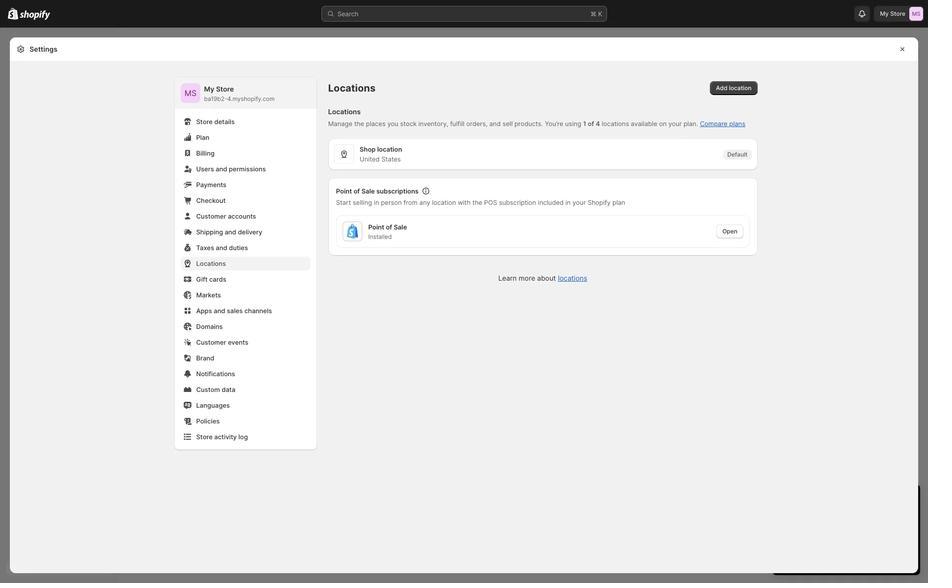 Task type: locate. For each thing, give the bounding box(es) containing it.
2 vertical spatial location
[[432, 198, 456, 206]]

on
[[659, 120, 667, 128]]

installed
[[368, 233, 392, 240]]

locations link
[[180, 257, 310, 270]]

sale down person
[[394, 223, 407, 231]]

in right included
[[566, 198, 571, 206]]

start selling in person from any location with the pos subscription included in your shopify plan
[[336, 198, 625, 206]]

delivery
[[238, 228, 262, 236]]

2 horizontal spatial location
[[729, 84, 752, 92]]

settings dialog
[[10, 37, 918, 573]]

0 vertical spatial the
[[354, 120, 364, 128]]

open link
[[716, 225, 743, 238]]

plan
[[196, 133, 209, 141]]

of up selling
[[354, 187, 360, 195]]

point
[[336, 187, 352, 195], [368, 223, 384, 231]]

location right add
[[729, 84, 752, 92]]

1 horizontal spatial locations
[[602, 120, 629, 128]]

start
[[336, 198, 351, 206]]

4
[[596, 120, 600, 128]]

my up ba19b2-
[[204, 85, 214, 93]]

1 vertical spatial my
[[204, 85, 214, 93]]

channels
[[244, 307, 272, 315]]

1 customer from the top
[[196, 212, 226, 220]]

location up states
[[377, 145, 402, 153]]

1
[[583, 120, 586, 128]]

point inside point of sale installed
[[368, 223, 384, 231]]

1 horizontal spatial your
[[669, 120, 682, 128]]

accounts
[[228, 212, 256, 220]]

2 vertical spatial of
[[386, 223, 392, 231]]

sale for subscriptions
[[362, 187, 375, 195]]

0 horizontal spatial locations
[[558, 274, 587, 282]]

the left the places at the left
[[354, 120, 364, 128]]

languages
[[196, 401, 230, 409]]

my for my store ba19b2-4.myshopify.com
[[204, 85, 214, 93]]

and
[[489, 120, 501, 128], [216, 165, 227, 173], [225, 228, 236, 236], [216, 244, 227, 252], [214, 307, 225, 315]]

customer inside "link"
[[196, 212, 226, 220]]

locations
[[328, 82, 376, 94], [328, 107, 361, 116], [196, 259, 226, 267]]

languages link
[[180, 398, 310, 412]]

1 horizontal spatial shopify image
[[20, 10, 50, 20]]

and right users
[[216, 165, 227, 173]]

of inside point of sale installed
[[386, 223, 392, 231]]

customer down checkout
[[196, 212, 226, 220]]

0 horizontal spatial point
[[336, 187, 352, 195]]

log
[[239, 433, 248, 441]]

default
[[727, 150, 748, 158]]

point of sale subscriptions
[[336, 187, 419, 195]]

shopify
[[588, 198, 611, 206]]

the inside locations manage the places you stock inventory, fulfill orders, and sell products. you're using 1 of 4 locations available on your plan. compare plans
[[354, 120, 364, 128]]

policies link
[[180, 414, 310, 428]]

1 vertical spatial location
[[377, 145, 402, 153]]

store up ba19b2-
[[216, 85, 234, 93]]

and left sell
[[489, 120, 501, 128]]

events
[[228, 338, 248, 346]]

plan
[[613, 198, 625, 206]]

0 horizontal spatial my
[[204, 85, 214, 93]]

0 horizontal spatial sale
[[362, 187, 375, 195]]

add
[[716, 84, 728, 92]]

and right apps
[[214, 307, 225, 315]]

my
[[880, 10, 889, 17], [204, 85, 214, 93]]

and for delivery
[[225, 228, 236, 236]]

permissions
[[229, 165, 266, 173]]

locations
[[602, 120, 629, 128], [558, 274, 587, 282]]

apps and sales channels
[[196, 307, 272, 315]]

your inside locations manage the places you stock inventory, fulfill orders, and sell products. you're using 1 of 4 locations available on your plan. compare plans
[[669, 120, 682, 128]]

point up the start
[[336, 187, 352, 195]]

shipping
[[196, 228, 223, 236]]

pos
[[484, 198, 497, 206]]

0 vertical spatial of
[[588, 120, 594, 128]]

your right the on
[[669, 120, 682, 128]]

2 vertical spatial locations
[[196, 259, 226, 267]]

store down policies
[[196, 433, 213, 441]]

sale inside point of sale installed
[[394, 223, 407, 231]]

of
[[588, 120, 594, 128], [354, 187, 360, 195], [386, 223, 392, 231]]

cards
[[209, 275, 226, 283]]

point up installed
[[368, 223, 384, 231]]

of right 1
[[588, 120, 594, 128]]

dialog
[[922, 37, 928, 573]]

of up installed
[[386, 223, 392, 231]]

0 vertical spatial locations
[[602, 120, 629, 128]]

activity
[[214, 433, 237, 441]]

1 horizontal spatial the
[[472, 198, 482, 206]]

1 horizontal spatial in
[[566, 198, 571, 206]]

0 vertical spatial your
[[669, 120, 682, 128]]

my left my store image
[[880, 10, 889, 17]]

details
[[214, 118, 235, 126]]

manage
[[328, 120, 352, 128]]

your trial just started element
[[773, 510, 920, 575]]

2 customer from the top
[[196, 338, 226, 346]]

sale up selling
[[362, 187, 375, 195]]

and down customer accounts
[[225, 228, 236, 236]]

and right taxes
[[216, 244, 227, 252]]

4.myshopify.com
[[227, 95, 275, 102]]

2 horizontal spatial of
[[588, 120, 594, 128]]

and inside "link"
[[214, 307, 225, 315]]

search
[[338, 10, 359, 18]]

ba19b2-
[[204, 95, 227, 102]]

1 vertical spatial locations
[[328, 107, 361, 116]]

customer for customer accounts
[[196, 212, 226, 220]]

location right any
[[432, 198, 456, 206]]

billing link
[[180, 146, 310, 160]]

notifications link
[[180, 367, 310, 381]]

0 horizontal spatial location
[[377, 145, 402, 153]]

1 horizontal spatial my
[[880, 10, 889, 17]]

locations inside locations manage the places you stock inventory, fulfill orders, and sell products. you're using 1 of 4 locations available on your plan. compare plans
[[602, 120, 629, 128]]

my store ba19b2-4.myshopify.com
[[204, 85, 275, 102]]

1 vertical spatial of
[[354, 187, 360, 195]]

2 in from the left
[[566, 198, 571, 206]]

0 horizontal spatial the
[[354, 120, 364, 128]]

the right with
[[472, 198, 482, 206]]

the
[[354, 120, 364, 128], [472, 198, 482, 206]]

and for sales
[[214, 307, 225, 315]]

0 vertical spatial customer
[[196, 212, 226, 220]]

plans
[[729, 120, 745, 128]]

store details
[[196, 118, 235, 126]]

1 vertical spatial sale
[[394, 223, 407, 231]]

1 vertical spatial customer
[[196, 338, 226, 346]]

0 horizontal spatial in
[[374, 198, 379, 206]]

you
[[387, 120, 398, 128]]

1 horizontal spatial of
[[386, 223, 392, 231]]

brand
[[196, 354, 214, 362]]

fulfill
[[450, 120, 465, 128]]

location inside shop location united states
[[377, 145, 402, 153]]

locations link
[[558, 274, 587, 282]]

customer for customer events
[[196, 338, 226, 346]]

1 vertical spatial your
[[573, 198, 586, 206]]

my store image
[[909, 7, 923, 21]]

customer events
[[196, 338, 248, 346]]

you're
[[545, 120, 563, 128]]

location
[[729, 84, 752, 92], [377, 145, 402, 153], [432, 198, 456, 206]]

0 vertical spatial point
[[336, 187, 352, 195]]

0 horizontal spatial shopify image
[[8, 8, 18, 20]]

0 vertical spatial location
[[729, 84, 752, 92]]

locations right 4
[[602, 120, 629, 128]]

⌘ k
[[591, 10, 602, 18]]

locations right about
[[558, 274, 587, 282]]

in down point of sale subscriptions
[[374, 198, 379, 206]]

1 horizontal spatial location
[[432, 198, 456, 206]]

shopify image
[[8, 8, 18, 20], [20, 10, 50, 20]]

customer down domains
[[196, 338, 226, 346]]

1 vertical spatial point
[[368, 223, 384, 231]]

brand link
[[180, 351, 310, 365]]

0 vertical spatial my
[[880, 10, 889, 17]]

with
[[458, 198, 471, 206]]

users
[[196, 165, 214, 173]]

from
[[404, 198, 418, 206]]

your left 'shopify'
[[573, 198, 586, 206]]

0 horizontal spatial of
[[354, 187, 360, 195]]

store left my store image
[[890, 10, 906, 17]]

shop
[[360, 145, 376, 153]]

1 vertical spatial locations
[[558, 274, 587, 282]]

1 horizontal spatial sale
[[394, 223, 407, 231]]

of for point of sale installed
[[386, 223, 392, 231]]

0 vertical spatial sale
[[362, 187, 375, 195]]

products.
[[515, 120, 543, 128]]

inventory,
[[419, 120, 448, 128]]

1 vertical spatial the
[[472, 198, 482, 206]]

notifications
[[196, 370, 235, 378]]

1 horizontal spatial point
[[368, 223, 384, 231]]

about
[[537, 274, 556, 282]]

checkout
[[196, 196, 226, 204]]

add location link
[[710, 81, 758, 95]]

my inside "my store ba19b2-4.myshopify.com"
[[204, 85, 214, 93]]

locations inside shop settings menu element
[[196, 259, 226, 267]]

my store image
[[180, 83, 200, 103]]



Task type: describe. For each thing, give the bounding box(es) containing it.
shipping and delivery link
[[180, 225, 310, 239]]

shop settings menu element
[[175, 77, 316, 450]]

taxes and duties
[[196, 244, 248, 252]]

0 vertical spatial locations
[[328, 82, 376, 94]]

⌘
[[591, 10, 596, 18]]

domains
[[196, 323, 223, 330]]

any
[[419, 198, 430, 206]]

k
[[598, 10, 602, 18]]

location for add location
[[729, 84, 752, 92]]

markets link
[[180, 288, 310, 302]]

states
[[381, 155, 401, 163]]

apps and sales channels link
[[180, 304, 310, 318]]

gift cards
[[196, 275, 226, 283]]

point for point of sale installed
[[368, 223, 384, 231]]

custom data link
[[180, 383, 310, 396]]

subscriptions
[[376, 187, 419, 195]]

plan link
[[180, 130, 310, 144]]

stock
[[400, 120, 417, 128]]

customer accounts
[[196, 212, 256, 220]]

0 horizontal spatial your
[[573, 198, 586, 206]]

of for point of sale subscriptions
[[354, 187, 360, 195]]

users and permissions
[[196, 165, 266, 173]]

apps
[[196, 307, 212, 315]]

store inside "my store ba19b2-4.myshopify.com"
[[216, 85, 234, 93]]

ms button
[[180, 83, 200, 103]]

taxes
[[196, 244, 214, 252]]

customer accounts link
[[180, 209, 310, 223]]

learn more about locations
[[498, 274, 587, 282]]

store details link
[[180, 115, 310, 129]]

point for point of sale subscriptions
[[336, 187, 352, 195]]

add location
[[716, 84, 752, 92]]

shop location united states
[[360, 145, 402, 163]]

learn
[[498, 274, 517, 282]]

united
[[360, 155, 380, 163]]

custom data
[[196, 386, 235, 393]]

point of sale installed
[[368, 223, 407, 240]]

gift
[[196, 275, 208, 283]]

subscription
[[499, 198, 536, 206]]

and for permissions
[[216, 165, 227, 173]]

1 in from the left
[[374, 198, 379, 206]]

sell
[[503, 120, 513, 128]]

available
[[631, 120, 657, 128]]

shipping and delivery
[[196, 228, 262, 236]]

my for my store
[[880, 10, 889, 17]]

compare
[[700, 120, 728, 128]]

data
[[222, 386, 235, 393]]

point of sale link
[[368, 222, 409, 232]]

and for duties
[[216, 244, 227, 252]]

orders,
[[466, 120, 488, 128]]

store up plan in the top of the page
[[196, 118, 213, 126]]

more
[[519, 274, 535, 282]]

of inside locations manage the places you stock inventory, fulfill orders, and sell products. you're using 1 of 4 locations available on your plan. compare plans
[[588, 120, 594, 128]]

customer events link
[[180, 335, 310, 349]]

included
[[538, 198, 564, 206]]

billing
[[196, 149, 215, 157]]

locations inside locations manage the places you stock inventory, fulfill orders, and sell products. you're using 1 of 4 locations available on your plan. compare plans
[[328, 107, 361, 116]]

duties
[[229, 244, 248, 252]]

selling
[[353, 198, 372, 206]]

taxes and duties link
[[180, 241, 310, 255]]

using
[[565, 120, 581, 128]]

sales
[[227, 307, 243, 315]]

payments
[[196, 181, 226, 189]]

my store
[[880, 10, 906, 17]]

markets
[[196, 291, 221, 299]]

sale for installed
[[394, 223, 407, 231]]

places
[[366, 120, 386, 128]]

person
[[381, 198, 402, 206]]

open
[[722, 227, 737, 235]]

payments link
[[180, 178, 310, 192]]

and inside locations manage the places you stock inventory, fulfill orders, and sell products. you're using 1 of 4 locations available on your plan. compare plans
[[489, 120, 501, 128]]

locations manage the places you stock inventory, fulfill orders, and sell products. you're using 1 of 4 locations available on your plan. compare plans
[[328, 107, 745, 128]]

policies
[[196, 417, 220, 425]]

plan.
[[684, 120, 698, 128]]

location for shop location united states
[[377, 145, 402, 153]]

users and permissions link
[[180, 162, 310, 176]]

compare plans link
[[700, 120, 745, 128]]

store activity log
[[196, 433, 248, 441]]

checkout link
[[180, 194, 310, 207]]

settings
[[30, 45, 57, 53]]

custom
[[196, 386, 220, 393]]



Task type: vqa. For each thing, say whether or not it's contained in the screenshot.
text field at the right of the page
no



